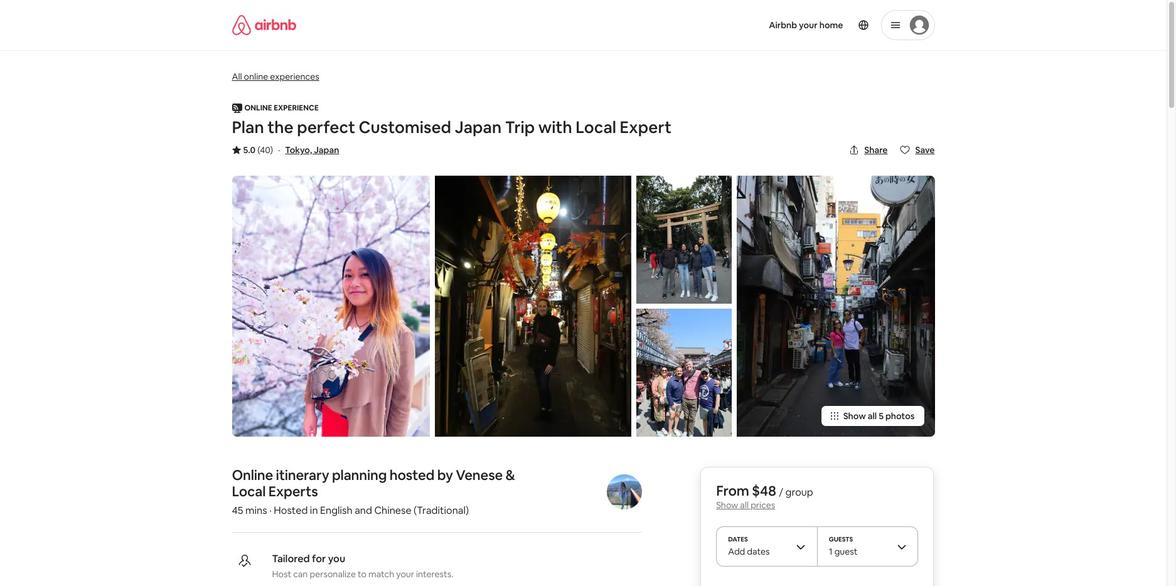 Task type: describe. For each thing, give the bounding box(es) containing it.
· inside online itinerary planning hosted by venese & local experts 45 mins · hosted in english and chinese (traditional)
[[269, 504, 272, 517]]

1
[[829, 546, 833, 557]]

5.0 (40)
[[243, 144, 273, 156]]

save button
[[895, 139, 940, 161]]

english
[[320, 504, 353, 517]]

itinerary
[[276, 466, 329, 484]]

show inside from $48 / group show all prices
[[716, 500, 738, 511]]

tokyo, japan link
[[285, 144, 339, 156]]

show all 5 photos
[[843, 410, 915, 422]]

online experience
[[244, 103, 319, 113]]

all online experiences link
[[232, 70, 319, 83]]

host
[[272, 569, 291, 580]]

· tokyo, japan
[[278, 144, 339, 156]]

0 vertical spatial all
[[868, 410, 877, 422]]

by
[[437, 466, 453, 484]]

5
[[879, 410, 884, 422]]

show all prices button
[[716, 500, 775, 511]]

planning
[[332, 466, 387, 484]]

online
[[232, 466, 273, 484]]

online
[[244, 71, 268, 82]]

&
[[506, 466, 515, 484]]

show all 5 photos link
[[821, 405, 925, 427]]

interests.
[[416, 569, 453, 580]]

personalize
[[310, 569, 356, 580]]

airbnb your home link
[[761, 12, 851, 38]]

/
[[779, 486, 783, 499]]

experience
[[274, 103, 319, 113]]

(40)
[[257, 144, 273, 156]]

online itinerary planning hosted by venese & local experts 45 mins · hosted in english and chinese (traditional)
[[232, 466, 515, 517]]

your inside tailored for you host can personalize to match your interests.
[[396, 569, 414, 580]]

your inside profile element
[[799, 19, 818, 31]]

prices
[[751, 500, 775, 511]]

for
[[312, 552, 326, 565]]

45
[[232, 504, 243, 517]]

tailored
[[272, 552, 310, 565]]

save
[[915, 144, 935, 156]]

can
[[293, 569, 308, 580]]

home
[[820, 19, 843, 31]]

airbnb
[[769, 19, 797, 31]]

plan the perfect customised japan trip with local expert
[[232, 117, 672, 138]]

0 horizontal spatial japan
[[314, 144, 339, 156]]

local experts
[[232, 483, 318, 500]]



Task type: vqa. For each thing, say whether or not it's contained in the screenshot.
the right your
yes



Task type: locate. For each thing, give the bounding box(es) containing it.
your left home
[[799, 19, 818, 31]]

1 vertical spatial your
[[396, 569, 414, 580]]

group
[[786, 486, 813, 499]]

expert
[[620, 117, 672, 138]]

experience photo 1 image
[[435, 176, 631, 437], [435, 176, 631, 437]]

0 vertical spatial your
[[799, 19, 818, 31]]

0 vertical spatial show
[[843, 410, 866, 422]]

1 horizontal spatial japan
[[455, 117, 502, 138]]

share button
[[844, 139, 893, 161]]

to
[[358, 569, 367, 580]]

experiences
[[270, 71, 319, 82]]

1 vertical spatial ·
[[269, 504, 272, 517]]

· right (40)
[[278, 144, 280, 156]]

show left 5
[[843, 410, 866, 422]]

perfect
[[297, 117, 355, 138]]

all left "prices"
[[740, 500, 749, 511]]

hosted
[[390, 466, 434, 484]]

1 horizontal spatial show
[[843, 410, 866, 422]]

guest
[[835, 546, 858, 557]]

with
[[538, 117, 572, 138]]

0 horizontal spatial your
[[396, 569, 414, 580]]

all
[[232, 71, 242, 82]]

japan down perfect at the top of page
[[314, 144, 339, 156]]

match
[[368, 569, 394, 580]]

all inside from $48 / group show all prices
[[740, 500, 749, 511]]

mins
[[245, 504, 267, 517]]

experience photo 4 image
[[737, 176, 935, 437], [737, 176, 935, 437]]

0 horizontal spatial show
[[716, 500, 738, 511]]

photos
[[886, 410, 915, 422]]

0 vertical spatial japan
[[455, 117, 502, 138]]

venese
[[456, 466, 503, 484]]

0 horizontal spatial ·
[[269, 504, 272, 517]]

0 horizontal spatial all
[[740, 500, 749, 511]]

experience photo 3 image
[[636, 309, 732, 437], [636, 309, 732, 437]]

1 horizontal spatial ·
[[278, 144, 280, 156]]

your
[[799, 19, 818, 31], [396, 569, 414, 580]]

all
[[868, 410, 877, 422], [740, 500, 749, 511]]

show
[[843, 410, 866, 422], [716, 500, 738, 511]]

guests
[[829, 535, 853, 544]]

trip
[[505, 117, 535, 138]]

(traditional)
[[414, 504, 469, 517]]

japan
[[455, 117, 502, 138], [314, 144, 339, 156]]

tokyo,
[[285, 144, 312, 156]]

from $48 / group show all prices
[[716, 482, 813, 511]]

1 vertical spatial show
[[716, 500, 738, 511]]

dates
[[747, 546, 770, 557]]

·
[[278, 144, 280, 156], [269, 504, 272, 517]]

you
[[328, 552, 345, 565]]

add
[[728, 546, 745, 557]]

1 horizontal spatial all
[[868, 410, 877, 422]]

1 vertical spatial japan
[[314, 144, 339, 156]]

online
[[244, 103, 272, 113]]

plan
[[232, 117, 264, 138]]

airbnb your home
[[769, 19, 843, 31]]

in
[[310, 504, 318, 517]]

dates
[[728, 535, 748, 544]]

japan left trip
[[455, 117, 502, 138]]

1 vertical spatial all
[[740, 500, 749, 511]]

dates add dates
[[728, 535, 770, 557]]

5.0
[[243, 144, 256, 156]]

share
[[864, 144, 888, 156]]

the
[[267, 117, 294, 138]]

local
[[576, 117, 616, 138]]

experience cover photo image
[[232, 176, 430, 437], [232, 176, 430, 437]]

tailored for you host can personalize to match your interests.
[[272, 552, 453, 580]]

$48
[[752, 482, 776, 500]]

hosted
[[274, 504, 308, 517]]

all online experiences
[[232, 71, 319, 82]]

learn more about the host, venese & local experts. image
[[607, 474, 642, 510], [607, 474, 642, 510]]

from
[[716, 482, 749, 500]]

guests 1 guest
[[829, 535, 858, 557]]

customised
[[359, 117, 451, 138]]

0 vertical spatial ·
[[278, 144, 280, 156]]

experience photo 2 image
[[636, 176, 732, 304], [636, 176, 732, 304]]

and
[[355, 504, 372, 517]]

your right match
[[396, 569, 414, 580]]

show left "prices"
[[716, 500, 738, 511]]

chinese
[[374, 504, 411, 517]]

1 horizontal spatial your
[[799, 19, 818, 31]]

· right mins
[[269, 504, 272, 517]]

profile element
[[598, 0, 935, 50]]

all left 5
[[868, 410, 877, 422]]



